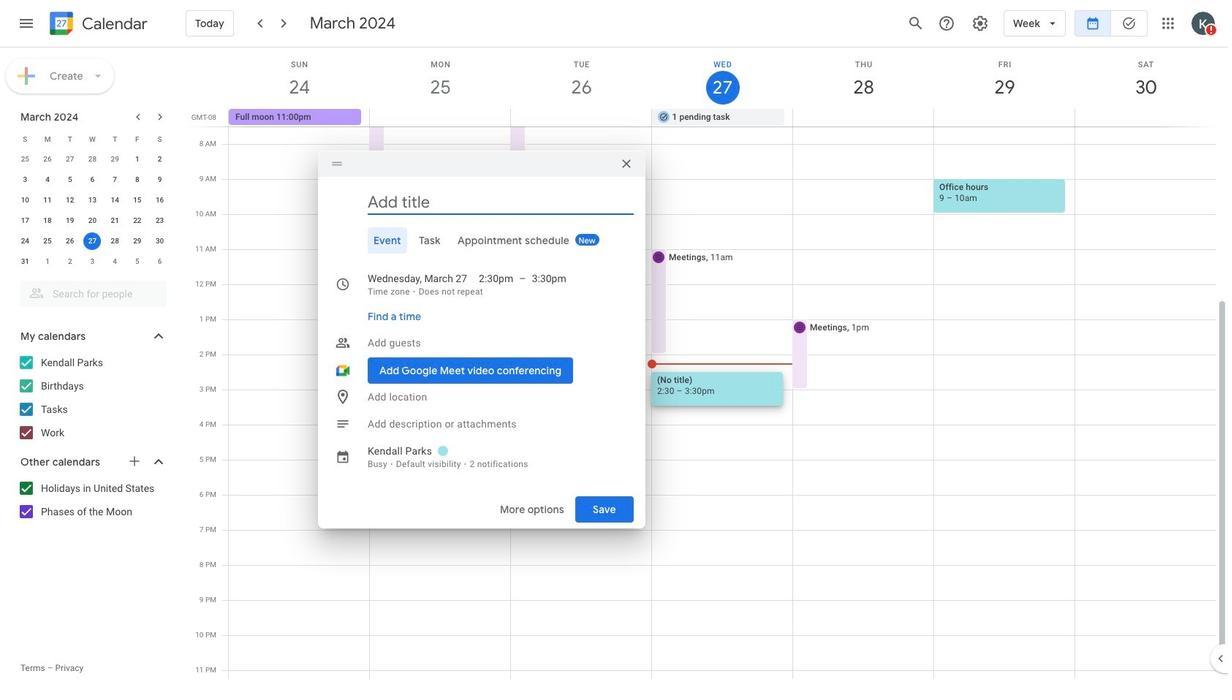 Task type: locate. For each thing, give the bounding box(es) containing it.
7 element
[[106, 171, 124, 189]]

29 element
[[129, 233, 146, 250]]

february 28 element
[[84, 151, 101, 168]]

add other calendars image
[[127, 454, 142, 469]]

14 element
[[106, 192, 124, 209]]

heading
[[79, 15, 148, 33]]

row
[[222, 109, 1228, 127], [14, 129, 171, 149], [14, 149, 171, 170], [14, 170, 171, 190], [14, 190, 171, 211], [14, 211, 171, 231], [14, 231, 171, 252], [14, 252, 171, 272]]

march 2024 grid
[[14, 129, 171, 272]]

1 element
[[129, 151, 146, 168]]

9 element
[[151, 171, 169, 189]]

settings menu image
[[972, 15, 989, 32]]

Search for people text field
[[29, 281, 158, 307]]

grid
[[187, 48, 1228, 679]]

24 element
[[16, 233, 34, 250]]

calendar element
[[47, 9, 148, 41]]

11 element
[[39, 192, 56, 209]]

april 6 element
[[151, 253, 169, 271]]

2 element
[[151, 151, 169, 168]]

26 element
[[61, 233, 79, 250]]

13 element
[[84, 192, 101, 209]]

30 element
[[151, 233, 169, 250]]

16 element
[[151, 192, 169, 209]]

25 element
[[39, 233, 56, 250]]

row group
[[14, 149, 171, 272]]

23 element
[[151, 212, 169, 230]]

12 element
[[61, 192, 79, 209]]

None search field
[[0, 275, 181, 307]]

new element
[[576, 234, 600, 246]]

april 2 element
[[61, 253, 79, 271]]

6 element
[[84, 171, 101, 189]]

cell
[[370, 109, 511, 127], [511, 109, 652, 127], [793, 109, 934, 127], [934, 109, 1075, 127], [1075, 109, 1216, 127], [81, 231, 104, 252]]

8 element
[[129, 171, 146, 189]]

to element
[[519, 271, 526, 286]]

tab list
[[330, 227, 634, 254]]



Task type: vqa. For each thing, say whether or not it's contained in the screenshot.
a in the Connect More Calendars Link Multiple Calendars To Avoid Scheduling Conflicts. Get This And More With A Google One Premium Plan.
no



Task type: describe. For each thing, give the bounding box(es) containing it.
april 4 element
[[106, 253, 124, 271]]

april 1 element
[[39, 253, 56, 271]]

31 element
[[16, 253, 34, 271]]

28 element
[[106, 233, 124, 250]]

21 element
[[106, 212, 124, 230]]

15 element
[[129, 192, 146, 209]]

february 26 element
[[39, 151, 56, 168]]

february 25 element
[[16, 151, 34, 168]]

february 27 element
[[61, 151, 79, 168]]

4 element
[[39, 171, 56, 189]]

cell inside march 2024 grid
[[81, 231, 104, 252]]

27, today element
[[84, 233, 101, 250]]

april 3 element
[[84, 253, 101, 271]]

other calendars list
[[3, 477, 181, 524]]

18 element
[[39, 212, 56, 230]]

10 element
[[16, 192, 34, 209]]

17 element
[[16, 212, 34, 230]]

heading inside the calendar element
[[79, 15, 148, 33]]

19 element
[[61, 212, 79, 230]]

5 element
[[61, 171, 79, 189]]

my calendars list
[[3, 351, 181, 445]]

february 29 element
[[106, 151, 124, 168]]

22 element
[[129, 212, 146, 230]]

20 element
[[84, 212, 101, 230]]

Add title text field
[[368, 192, 634, 214]]

april 5 element
[[129, 253, 146, 271]]

main drawer image
[[18, 15, 35, 32]]

3 element
[[16, 171, 34, 189]]



